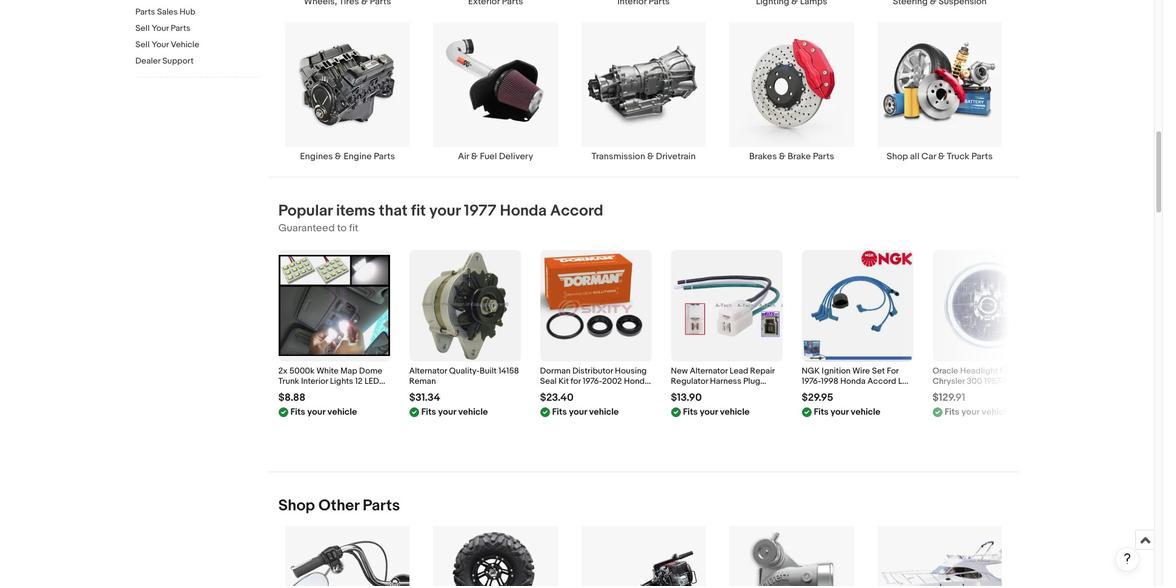Task type: describe. For each thing, give the bounding box(es) containing it.
oracle
[[933, 366, 959, 376]]

your inside oracle headlight for chrysler 300 1957-1971 pair | 7in. | headlight | colorshift $129.91 fits your vehicle
[[962, 406, 980, 418]]

engines & engine parts
[[300, 151, 395, 162]]

1971
[[1004, 376, 1019, 386]]

1976- inside 'dorman distributor housing seal kit for 1976-2002 honda accord 1.6l 1.8l ow $23.40 fits your vehicle'
[[583, 376, 602, 386]]

0 horizontal spatial fit
[[349, 222, 359, 234]]

ngk ignition wire set for 1976-1998 honda accord l4-1.6l image
[[802, 250, 914, 362]]

dorman distributor housing seal kit for 1976-2002 honda accord 1.6l 1.8l ow link
[[540, 366, 652, 397]]

vehicle inside alternator quality-built 14158 reman $31.34 fits your vehicle
[[459, 406, 488, 418]]

shop for shop other parts
[[278, 497, 315, 515]]

2x 5000k white map dome trunk interior lights 12 led panels for honda acura a1 $8.88 fits your vehicle
[[278, 366, 383, 418]]

vehicle
[[171, 39, 199, 50]]

your inside 'dorman distributor housing seal kit for 1976-2002 honda accord 1.6l 1.8l ow $23.40 fits your vehicle'
[[569, 406, 587, 418]]

12
[[355, 376, 363, 386]]

1976- inside 'ngk ignition wire set for 1976-1998 honda accord l4- 1.6l $29.95 fits your vehicle'
[[802, 376, 821, 386]]

accord inside 'dorman distributor housing seal kit for 1976-2002 honda accord 1.6l 1.8l ow $23.40 fits your vehicle'
[[540, 386, 569, 397]]

guaranteed
[[278, 222, 335, 234]]

vehicle inside 2x 5000k white map dome trunk interior lights 12 led panels for honda acura a1 $8.88 fits your vehicle
[[328, 406, 357, 418]]

transmission & drivetrain link
[[570, 22, 718, 162]]

trunk
[[278, 376, 299, 386]]

transmission
[[592, 151, 646, 162]]

ow
[[602, 386, 613, 397]]

hub
[[180, 7, 196, 17]]

& for brakes
[[779, 151, 786, 162]]

1 vertical spatial headlight
[[952, 386, 990, 397]]

popular items that fit your 1977 honda accord guaranteed to fit
[[278, 202, 604, 234]]

2x
[[278, 366, 288, 376]]

air & fuel delivery
[[458, 151, 533, 162]]

vehicle inside 'dorman distributor housing seal kit for 1976-2002 honda accord 1.6l 1.8l ow $23.40 fits your vehicle'
[[589, 406, 619, 418]]

truck
[[947, 151, 970, 162]]

vehicle inside $13.90 fits your vehicle
[[720, 406, 750, 418]]

reman
[[409, 376, 436, 386]]

dealer
[[135, 56, 160, 66]]

fits inside 2x 5000k white map dome trunk interior lights 12 led panels for honda acura a1 $8.88 fits your vehicle
[[291, 406, 305, 418]]

parts sales hub sell your parts sell your vehicle dealer support
[[135, 7, 199, 66]]

parts right the truck
[[972, 151, 993, 162]]

engines
[[300, 151, 333, 162]]

2 your from the top
[[152, 39, 169, 50]]

oracle headlight for chrysler 300 1957-1971 pair | 7in. | headlight | colorshift $129.91 fits your vehicle
[[933, 366, 1040, 418]]

car
[[922, 151, 937, 162]]

parts up vehicle
[[171, 23, 190, 33]]

300
[[967, 376, 983, 386]]

fits inside $13.90 fits your vehicle
[[683, 406, 698, 418]]

7in.
[[933, 386, 946, 397]]

your inside 'ngk ignition wire set for 1976-1998 honda accord l4- 1.6l $29.95 fits your vehicle'
[[831, 406, 849, 418]]

other
[[319, 497, 359, 515]]

shop all car & truck parts
[[887, 151, 993, 162]]

1.6l for $29.95
[[802, 386, 816, 397]]

popular
[[278, 202, 333, 220]]

for inside 2x 5000k white map dome trunk interior lights 12 led panels for honda acura a1 $8.88 fits your vehicle
[[306, 386, 316, 397]]

your inside 2x 5000k white map dome trunk interior lights 12 led panels for honda acura a1 $8.88 fits your vehicle
[[307, 406, 326, 418]]

$13.90 fits your vehicle
[[671, 392, 750, 418]]

acura
[[345, 386, 368, 397]]

accord inside 'ngk ignition wire set for 1976-1998 honda accord l4- 1.6l $29.95 fits your vehicle'
[[868, 376, 897, 386]]

set
[[872, 366, 885, 376]]

1 your from the top
[[152, 23, 169, 33]]

l4-
[[899, 376, 911, 386]]

shop all car & truck parts link
[[866, 22, 1014, 162]]

seal
[[540, 376, 557, 386]]

2 sell from the top
[[135, 39, 150, 50]]

a1
[[370, 386, 378, 397]]

help, opens dialogs image
[[1122, 553, 1134, 565]]

alternator
[[409, 366, 447, 376]]

2002
[[602, 376, 622, 386]]

map
[[341, 366, 357, 376]]

& for air
[[471, 151, 478, 162]]

2 list from the top
[[269, 526, 1019, 587]]

$13.90
[[671, 392, 702, 404]]

for inside 'ngk ignition wire set for 1976-1998 honda accord l4- 1.6l $29.95 fits your vehicle'
[[887, 366, 899, 376]]

ignition
[[822, 366, 851, 376]]

fuel
[[480, 151, 497, 162]]

dorman
[[540, 366, 571, 376]]

delivery
[[499, 151, 533, 162]]

0 vertical spatial headlight
[[961, 366, 998, 376]]

built
[[480, 366, 497, 376]]

your inside the popular items that fit your 1977 honda accord guaranteed to fit
[[430, 202, 461, 220]]

ngk
[[802, 366, 820, 376]]

parts left sales
[[135, 7, 155, 17]]

1957-
[[985, 376, 1004, 386]]

1998
[[821, 376, 839, 386]]

pair
[[1021, 376, 1035, 386]]

list containing engines & engine parts
[[269, 0, 1019, 177]]

5000k
[[290, 366, 315, 376]]

sell your parts link
[[135, 23, 260, 35]]

14158
[[499, 366, 519, 376]]

sell your vehicle link
[[135, 39, 260, 51]]

0 horizontal spatial |
[[948, 386, 950, 397]]

parts sales hub link
[[135, 7, 260, 18]]

distributor
[[573, 366, 613, 376]]

lights
[[330, 376, 353, 386]]

dealer support link
[[135, 56, 260, 67]]

1.6l for $23.40
[[571, 386, 584, 397]]

colorshift
[[996, 386, 1040, 397]]

parts right engine
[[374, 151, 395, 162]]

alternator quality-built 14158 reman link
[[409, 366, 521, 387]]

led
[[365, 376, 379, 386]]

alternator quality-built 14158 reman $31.34 fits your vehicle
[[409, 366, 519, 418]]



Task type: locate. For each thing, give the bounding box(es) containing it.
brakes & brake parts
[[750, 151, 835, 162]]

2 for from the left
[[1000, 366, 1012, 376]]

fits inside 'ngk ignition wire set for 1976-1998 honda accord l4- 1.6l $29.95 fits your vehicle'
[[814, 406, 829, 418]]

engines & engine parts link
[[274, 22, 422, 162]]

1 vertical spatial list
[[269, 526, 1019, 587]]

honda right "1977"
[[500, 202, 547, 220]]

vehicle
[[328, 406, 357, 418], [459, 406, 488, 418], [589, 406, 619, 418], [720, 406, 750, 418], [851, 406, 881, 418], [982, 406, 1012, 418]]

1 vertical spatial shop
[[278, 497, 315, 515]]

headlight
[[961, 366, 998, 376], [952, 386, 990, 397]]

parts right the brake
[[813, 151, 835, 162]]

1.6l inside 'ngk ignition wire set for 1976-1998 honda accord l4- 1.6l $29.95 fits your vehicle'
[[802, 386, 816, 397]]

interior
[[301, 376, 328, 386]]

3 vehicle from the left
[[589, 406, 619, 418]]

for right set
[[887, 366, 899, 376]]

2x 5000k white map dome trunk interior lights 12 led panels for honda acura a1 link
[[278, 366, 390, 397]]

housing
[[615, 366, 647, 376]]

your down '$31.34'
[[438, 406, 456, 418]]

1 fits from the left
[[291, 406, 305, 418]]

$129.91
[[933, 392, 966, 404]]

1 1.6l from the left
[[571, 386, 584, 397]]

0 vertical spatial your
[[152, 23, 169, 33]]

engine
[[344, 151, 372, 162]]

new alternator lead repair regulator harness plug pigtail 3 wires honda toyota image
[[671, 250, 783, 362]]

4 & from the left
[[779, 151, 786, 162]]

2 1976- from the left
[[802, 376, 821, 386]]

& inside the air & fuel delivery link
[[471, 151, 478, 162]]

1 horizontal spatial for
[[1000, 366, 1012, 376]]

1 horizontal spatial shop
[[887, 151, 908, 162]]

$23.40
[[540, 392, 574, 404]]

&
[[335, 151, 342, 162], [471, 151, 478, 162], [648, 151, 654, 162], [779, 151, 786, 162], [939, 151, 945, 162]]

for right kit
[[571, 376, 581, 386]]

your inside $13.90 fits your vehicle
[[700, 406, 718, 418]]

0 horizontal spatial 1976-
[[583, 376, 602, 386]]

sell
[[135, 23, 150, 33], [135, 39, 150, 50]]

2 horizontal spatial |
[[1037, 376, 1039, 386]]

1.6l down ngk
[[802, 386, 816, 397]]

& left engine
[[335, 151, 342, 162]]

0 vertical spatial list
[[269, 0, 1019, 177]]

1976-
[[583, 376, 602, 386], [802, 376, 821, 386]]

1 vertical spatial fit
[[349, 222, 359, 234]]

fit right that
[[411, 202, 426, 220]]

that
[[379, 202, 408, 220]]

fit
[[411, 202, 426, 220], [349, 222, 359, 234]]

1 for from the left
[[887, 366, 899, 376]]

& inside "brakes & brake parts" link
[[779, 151, 786, 162]]

0 horizontal spatial 1.6l
[[571, 386, 584, 397]]

chrysler
[[933, 376, 965, 386]]

fits down $29.95
[[814, 406, 829, 418]]

0 vertical spatial sell
[[135, 23, 150, 33]]

shop for shop all car & truck parts
[[887, 151, 908, 162]]

for right panels
[[306, 386, 316, 397]]

fits inside 'dorman distributor housing seal kit for 1976-2002 honda accord 1.6l 1.8l ow $23.40 fits your vehicle'
[[552, 406, 567, 418]]

$29.95
[[802, 392, 834, 404]]

dorman distributor housing seal kit for 1976-2002 honda accord 1.6l 1.8l ow $23.40 fits your vehicle
[[540, 366, 650, 418]]

your up dealer
[[152, 39, 169, 50]]

fits
[[291, 406, 305, 418], [422, 406, 436, 418], [552, 406, 567, 418], [683, 406, 698, 418], [814, 406, 829, 418], [945, 406, 960, 418]]

6 vehicle from the left
[[982, 406, 1012, 418]]

0 vertical spatial fit
[[411, 202, 426, 220]]

for up colorshift
[[1000, 366, 1012, 376]]

dome
[[359, 366, 383, 376]]

your down 1.8l
[[569, 406, 587, 418]]

| right the 300
[[992, 386, 994, 397]]

4 vehicle from the left
[[720, 406, 750, 418]]

your
[[152, 23, 169, 33], [152, 39, 169, 50]]

5 vehicle from the left
[[851, 406, 881, 418]]

fits inside oracle headlight for chrysler 300 1957-1971 pair | 7in. | headlight | colorshift $129.91 fits your vehicle
[[945, 406, 960, 418]]

white
[[317, 366, 339, 376]]

shop left all
[[887, 151, 908, 162]]

honda inside 2x 5000k white map dome trunk interior lights 12 led panels for honda acura a1 $8.88 fits your vehicle
[[318, 386, 343, 397]]

& inside "engines & engine parts" link
[[335, 151, 342, 162]]

quality-
[[449, 366, 480, 376]]

dorman distributor housing seal kit for 1976-2002 honda accord 1.6l 1.8l ow image
[[540, 250, 652, 362]]

|
[[1037, 376, 1039, 386], [948, 386, 950, 397], [992, 386, 994, 397]]

0 horizontal spatial shop
[[278, 497, 315, 515]]

1977
[[464, 202, 497, 220]]

honda right 2002
[[624, 376, 650, 386]]

& inside shop all car & truck parts link
[[939, 151, 945, 162]]

1.6l left 1.8l
[[571, 386, 584, 397]]

transmission & drivetrain
[[592, 151, 696, 162]]

1 vehicle from the left
[[328, 406, 357, 418]]

& for engines
[[335, 151, 342, 162]]

parts right other
[[363, 497, 400, 515]]

ngk ignition wire set for 1976-1998 honda accord l4- 1.6l $29.95 fits your vehicle
[[802, 366, 911, 418]]

shop
[[887, 151, 908, 162], [278, 497, 315, 515]]

& inside transmission & drivetrain link
[[648, 151, 654, 162]]

panels
[[278, 386, 304, 397]]

1 horizontal spatial 1.6l
[[802, 386, 816, 397]]

shop other parts
[[278, 497, 400, 515]]

0 horizontal spatial for
[[306, 386, 316, 397]]

fits down the $8.88
[[291, 406, 305, 418]]

1 horizontal spatial |
[[992, 386, 994, 397]]

shop left other
[[278, 497, 315, 515]]

2x 5000k white map dome trunk interior lights 12 led panels for honda acura a1 image
[[278, 250, 390, 362]]

honda inside the popular items that fit your 1977 honda accord guaranteed to fit
[[500, 202, 547, 220]]

to
[[337, 222, 347, 234]]

1 vertical spatial your
[[152, 39, 169, 50]]

0 horizontal spatial for
[[887, 366, 899, 376]]

accord
[[550, 202, 604, 220], [868, 376, 897, 386], [540, 386, 569, 397]]

$8.88
[[278, 392, 306, 404]]

3 & from the left
[[648, 151, 654, 162]]

0 vertical spatial shop
[[887, 151, 908, 162]]

shop inside list
[[887, 151, 908, 162]]

1 list from the top
[[269, 0, 1019, 177]]

fits down $129.91
[[945, 406, 960, 418]]

| right 'pair'
[[1037, 376, 1039, 386]]

honda down white
[[318, 386, 343, 397]]

1 horizontal spatial fit
[[411, 202, 426, 220]]

2 1.6l from the left
[[802, 386, 816, 397]]

brake
[[788, 151, 811, 162]]

oracle headlight for chrysler 300 1957-1971 pair | 7in. | headlight | colorshift image
[[933, 250, 1045, 362]]

vehicle inside oracle headlight for chrysler 300 1957-1971 pair | 7in. | headlight | colorshift $129.91 fits your vehicle
[[982, 406, 1012, 418]]

1.6l inside 'dorman distributor housing seal kit for 1976-2002 honda accord 1.6l 1.8l ow $23.40 fits your vehicle'
[[571, 386, 584, 397]]

for
[[571, 376, 581, 386], [306, 386, 316, 397]]

5 fits from the left
[[814, 406, 829, 418]]

brakes
[[750, 151, 777, 162]]

fits inside alternator quality-built 14158 reman $31.34 fits your vehicle
[[422, 406, 436, 418]]

& right air
[[471, 151, 478, 162]]

1.6l
[[571, 386, 584, 397], [802, 386, 816, 397]]

items
[[336, 202, 376, 220]]

2 vehicle from the left
[[459, 406, 488, 418]]

honda inside 'dorman distributor housing seal kit for 1976-2002 honda accord 1.6l 1.8l ow $23.40 fits your vehicle'
[[624, 376, 650, 386]]

1 1976- from the left
[[583, 376, 602, 386]]

for
[[887, 366, 899, 376], [1000, 366, 1012, 376]]

4 fits from the left
[[683, 406, 698, 418]]

1 & from the left
[[335, 151, 342, 162]]

3 fits from the left
[[552, 406, 567, 418]]

your left "1977"
[[430, 202, 461, 220]]

1 horizontal spatial for
[[571, 376, 581, 386]]

vehicle inside 'ngk ignition wire set for 1976-1998 honda accord l4- 1.6l $29.95 fits your vehicle'
[[851, 406, 881, 418]]

drivetrain
[[656, 151, 696, 162]]

6 fits from the left
[[945, 406, 960, 418]]

kit
[[559, 376, 569, 386]]

2 & from the left
[[471, 151, 478, 162]]

alternator quality-built 14158 reman image
[[409, 250, 521, 362]]

honda right 1998
[[841, 376, 866, 386]]

list
[[269, 0, 1019, 177], [269, 526, 1019, 587]]

1.8l
[[586, 386, 600, 397]]

fits down $23.40
[[552, 406, 567, 418]]

$31.34
[[409, 392, 441, 404]]

& for transmission
[[648, 151, 654, 162]]

for inside 'dorman distributor housing seal kit for 1976-2002 honda accord 1.6l 1.8l ow $23.40 fits your vehicle'
[[571, 376, 581, 386]]

your down $13.90
[[700, 406, 718, 418]]

for inside oracle headlight for chrysler 300 1957-1971 pair | 7in. | headlight | colorshift $129.91 fits your vehicle
[[1000, 366, 1012, 376]]

2 fits from the left
[[422, 406, 436, 418]]

1 horizontal spatial 1976-
[[802, 376, 821, 386]]

your down $129.91
[[962, 406, 980, 418]]

parts
[[135, 7, 155, 17], [171, 23, 190, 33], [374, 151, 395, 162], [813, 151, 835, 162], [972, 151, 993, 162], [363, 497, 400, 515]]

fits down $13.90
[[683, 406, 698, 418]]

air
[[458, 151, 469, 162]]

& left the brake
[[779, 151, 786, 162]]

your down sales
[[152, 23, 169, 33]]

5 & from the left
[[939, 151, 945, 162]]

sales
[[157, 7, 178, 17]]

oracle headlight for chrysler 300 1957-1971 pair | 7in. | headlight | colorshift link
[[933, 366, 1045, 397]]

all
[[910, 151, 920, 162]]

ngk ignition wire set for 1976-1998 honda accord l4- 1.6l link
[[802, 366, 914, 397]]

1 vertical spatial sell
[[135, 39, 150, 50]]

& right car
[[939, 151, 945, 162]]

support
[[162, 56, 194, 66]]

fits down '$31.34'
[[422, 406, 436, 418]]

your
[[430, 202, 461, 220], [307, 406, 326, 418], [438, 406, 456, 418], [569, 406, 587, 418], [700, 406, 718, 418], [831, 406, 849, 418], [962, 406, 980, 418]]

accord inside the popular items that fit your 1977 honda accord guaranteed to fit
[[550, 202, 604, 220]]

brakes & brake parts link
[[718, 22, 866, 162]]

| right "7in."
[[948, 386, 950, 397]]

air & fuel delivery link
[[422, 22, 570, 162]]

your inside alternator quality-built 14158 reman $31.34 fits your vehicle
[[438, 406, 456, 418]]

fit right to
[[349, 222, 359, 234]]

honda inside 'ngk ignition wire set for 1976-1998 honda accord l4- 1.6l $29.95 fits your vehicle'
[[841, 376, 866, 386]]

& left drivetrain
[[648, 151, 654, 162]]

your down interior
[[307, 406, 326, 418]]

your down $29.95
[[831, 406, 849, 418]]

wire
[[853, 366, 870, 376]]

1 sell from the top
[[135, 23, 150, 33]]



Task type: vqa. For each thing, say whether or not it's contained in the screenshot.
DORMAN DISTRIBUTOR HOUSING SEAL KIT FOR 1976-2002 HONDA ACCORD 1.6L 1.8L OW image
yes



